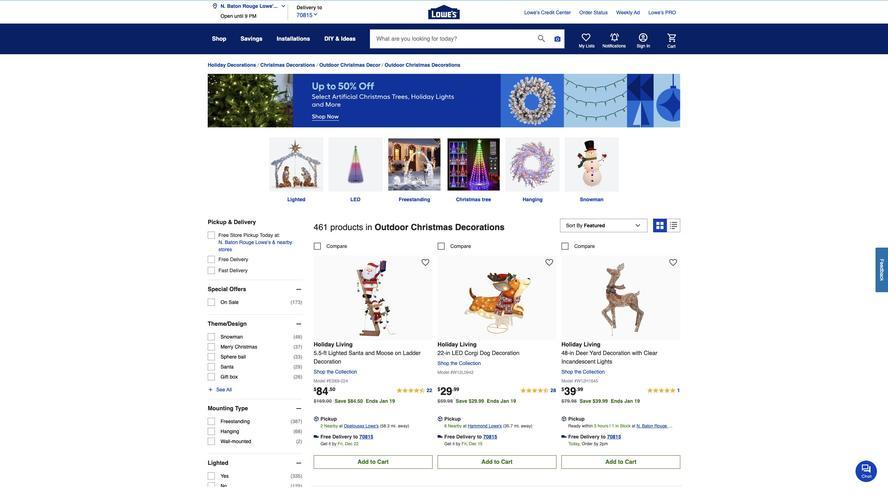 Task type: locate. For each thing, give the bounding box(es) containing it.
0 horizontal spatial shop the collection
[[314, 369, 357, 375]]

theme/design button
[[208, 315, 303, 334]]

( 48 )
[[294, 334, 303, 340]]

1 vertical spatial chevron down image
[[313, 11, 318, 17]]

0 horizontal spatial 1
[[612, 424, 615, 429]]

0 horizontal spatial add
[[358, 459, 369, 466]]

1 horizontal spatial lighted
[[288, 197, 306, 202]]

0 horizontal spatial #
[[327, 379, 329, 384]]

outdoor christmas decorations mounting type hanging image
[[506, 137, 560, 192]]

2 add from the left
[[482, 459, 493, 466]]

2 pickup image from the left
[[562, 417, 567, 422]]

2 horizontal spatial by
[[594, 442, 599, 447]]

2 horizontal spatial ends
[[611, 399, 624, 404]]

led left corgi
[[452, 350, 463, 357]]

.99 for 39
[[577, 387, 584, 392]]

minus image for lighted
[[295, 460, 303, 467]]

hanging down outdoor christmas decorations mounting type hanging image
[[523, 197, 543, 202]]

) up ( 68 )
[[301, 419, 303, 425]]

lowe's credit center link
[[525, 9, 571, 16]]

order right ,
[[582, 442, 593, 447]]

.99 up was price $59.98 element
[[453, 387, 460, 392]]

e up b
[[880, 265, 886, 268]]

rouge
[[243, 3, 258, 9], [239, 240, 254, 245], [655, 424, 668, 429]]

2 compare from the left
[[451, 244, 471, 249]]

2 horizontal spatial the
[[575, 369, 582, 375]]

) for ( 2 )
[[301, 439, 303, 445]]

collection for yard
[[583, 369, 605, 375]]

shop the collection link for led
[[438, 361, 484, 366]]

70815 down the delivery to on the top of page
[[297, 12, 313, 18]]

1 horizontal spatial mi.
[[514, 424, 520, 429]]

1 horizontal spatial 22
[[427, 388, 433, 394]]

1 horizontal spatial compare
[[451, 244, 471, 249]]

0 vertical spatial n.
[[221, 3, 226, 9]]

to
[[318, 4, 322, 10], [354, 434, 358, 440], [478, 434, 482, 440], [601, 434, 606, 440], [371, 459, 376, 466], [495, 459, 500, 466], [619, 459, 624, 466]]

free down 6
[[445, 434, 455, 440]]

rouge for lowe'...
[[243, 3, 258, 9]]

in up the model # w12l0942
[[446, 350, 451, 357]]

19 up (58.3
[[390, 399, 395, 404]]

pickup image
[[438, 417, 443, 422], [562, 417, 567, 422]]

$ up $169.00
[[314, 387, 317, 392]]

0 vertical spatial 29
[[295, 364, 301, 370]]

camera image
[[555, 35, 562, 43]]

2 ends jan 19 element from the left
[[487, 399, 519, 404]]

2 horizontal spatial ends jan 19 element
[[611, 399, 643, 404]]

0 horizontal spatial by
[[332, 442, 337, 447]]

2 horizontal spatial at
[[632, 424, 636, 429]]

it for fri, dec 22
[[329, 442, 331, 447]]

$ right 28
[[562, 387, 565, 392]]

freestanding
[[399, 197, 431, 202], [221, 419, 250, 425]]

lowe's pro link
[[649, 9, 677, 16]]

santa down "sphere"
[[221, 364, 234, 370]]

at for hammond
[[463, 424, 467, 429]]

chevron down image
[[278, 3, 286, 9], [313, 11, 318, 17]]

n. baton rouge lowe'...
[[221, 3, 278, 9]]

1 away) from the left
[[398, 424, 410, 429]]

) up 37
[[301, 334, 303, 340]]

led inside holiday living 22-in led corgi dog decoration
[[452, 350, 463, 357]]

2 truck filled image from the left
[[438, 435, 443, 440]]

2 at from the left
[[463, 424, 467, 429]]

living inside "holiday living 48-in deer yard decoration with clear incandescent lights"
[[584, 342, 601, 348]]

2 save from the left
[[456, 399, 468, 404]]

fri, for fri, dec 15
[[462, 442, 468, 447]]

pickup & delivery
[[208, 219, 256, 226]]

ends jan 19 element up stock
[[611, 399, 643, 404]]

by left the "2pm"
[[594, 442, 599, 447]]

2 vertical spatial rouge
[[655, 424, 668, 429]]

2 19 from the left
[[511, 399, 516, 404]]

minus image inside special offers button
[[295, 286, 303, 293]]

1 horizontal spatial snowman
[[580, 197, 604, 202]]

1 horizontal spatial santa
[[349, 350, 364, 357]]

jan up stock
[[625, 399, 634, 404]]

holiday inside holiday decorations / christmas decorations / outdoor christmas decor / outdoor christmas decorations
[[208, 62, 226, 68]]

0 horizontal spatial decoration
[[314, 359, 342, 365]]

free for 6 nearby
[[445, 434, 455, 440]]

3 ) from the top
[[301, 344, 303, 350]]

get down 6
[[445, 442, 452, 447]]

minus image for special offers
[[295, 286, 303, 293]]

n. right stock
[[637, 424, 641, 429]]

truck filled image for get it by fri, dec 15
[[438, 435, 443, 440]]

0 vertical spatial minus image
[[295, 286, 303, 293]]

1 ) from the top
[[301, 300, 303, 305]]

free delivery to 70815 up today , order by 2pm
[[569, 434, 622, 440]]

19
[[390, 399, 395, 404], [511, 399, 516, 404], [635, 399, 640, 404]]

today down ready
[[569, 442, 580, 447]]

2 vertical spatial n.
[[637, 424, 641, 429]]

70815 button down 2 nearby at opelousas lowe's (58.3 mi. away)
[[360, 434, 374, 441]]

holiday living 22-in led corgi dog decoration image
[[458, 259, 537, 338]]

2 $ from the left
[[438, 387, 441, 392]]

baton right stock
[[643, 424, 654, 429]]

2 living from the left
[[460, 342, 477, 348]]

) for ( 37 )
[[301, 344, 303, 350]]

3
[[594, 424, 597, 429]]

9 ) from the top
[[301, 439, 303, 445]]

(35.7
[[504, 424, 513, 429]]

away) right (58.3
[[398, 424, 410, 429]]

19 for 39
[[635, 399, 640, 404]]

in
[[366, 222, 373, 233], [446, 350, 451, 357], [570, 350, 575, 357], [616, 424, 619, 429]]

0 horizontal spatial add to cart button
[[314, 456, 433, 469]]

savings save $84.50 element
[[335, 399, 398, 404]]

387
[[292, 419, 301, 425]]

lowe's home improvement lists image
[[582, 33, 591, 42]]

collection down corgi
[[459, 361, 481, 366]]

outdoor christmas decorations mounting type freestanding image
[[388, 137, 442, 192]]

3 save from the left
[[580, 399, 592, 404]]

plus image
[[208, 387, 214, 393]]

0 vertical spatial lighted
[[288, 197, 306, 202]]

4.5 stars image
[[397, 387, 433, 395], [521, 387, 557, 395]]

hanging link
[[504, 137, 563, 203]]

compare inside 5014172127 element
[[327, 244, 347, 249]]

2 horizontal spatial compare
[[575, 244, 595, 249]]

baton for n. baton rouge lowe'...
[[227, 3, 241, 9]]

1 horizontal spatial living
[[460, 342, 477, 348]]

hammond lowe's button
[[468, 423, 502, 430]]

/ right 'holiday decorations' link
[[258, 62, 259, 68]]

6
[[445, 424, 447, 429]]

0 horizontal spatial &
[[228, 219, 232, 226]]

0 vertical spatial rouge
[[243, 3, 258, 9]]

0 horizontal spatial truck filled image
[[314, 435, 319, 440]]

free delivery to 70815 for 22
[[321, 434, 374, 440]]

get
[[321, 442, 328, 447], [445, 442, 452, 447]]

5014172127 element
[[314, 243, 347, 250]]

savings save $29.99 element
[[456, 399, 519, 404]]

in inside "holiday living 48-in deer yard decoration with clear incandescent lights"
[[570, 350, 575, 357]]

shop the collection
[[438, 361, 481, 366], [314, 369, 357, 375], [562, 369, 605, 375]]

dec down opelousas
[[345, 442, 353, 447]]

2 horizontal spatial jan
[[625, 399, 634, 404]]

truck filled image
[[314, 435, 319, 440], [438, 435, 443, 440]]

e
[[880, 262, 886, 265], [880, 265, 886, 268]]

fri,
[[338, 442, 344, 447], [462, 442, 468, 447]]

70815 down 2 nearby at opelousas lowe's (58.3 mi. away)
[[360, 434, 374, 440]]

2 horizontal spatial &
[[336, 36, 340, 42]]

1 horizontal spatial fri,
[[462, 442, 468, 447]]

pro
[[666, 10, 677, 15]]

1 horizontal spatial pickup image
[[562, 417, 567, 422]]

1 4.5 stars image from the left
[[397, 387, 433, 395]]

2 by from the left
[[456, 442, 461, 447]]

chevron down image inside n. baton rouge lowe'... button
[[278, 3, 286, 9]]

4.5 stars image for 29
[[521, 387, 557, 395]]

chevron down image inside '70815' button
[[313, 11, 318, 17]]

it left 15 at the bottom right of the page
[[453, 442, 455, 447]]

2 horizontal spatial save
[[580, 399, 592, 404]]

the
[[451, 361, 458, 366], [327, 369, 334, 375], [575, 369, 582, 375]]

0 horizontal spatial pickup image
[[438, 417, 443, 422]]

model
[[438, 370, 450, 375], [314, 379, 326, 384], [562, 379, 574, 384]]

compare for 5014120153 element
[[575, 244, 595, 249]]

2 horizontal spatial lighted
[[329, 350, 347, 357]]

k
[[880, 279, 886, 281]]

/
[[258, 62, 259, 68], [317, 62, 318, 68], [382, 62, 383, 68]]

at for opelousas
[[339, 424, 343, 429]]

3 add from the left
[[606, 459, 617, 466]]

.50
[[329, 387, 336, 392]]

29 for ( 29 )
[[295, 364, 301, 370]]

70815 button for ready within
[[608, 434, 622, 441]]

(
[[291, 300, 292, 305], [294, 334, 295, 340], [294, 344, 295, 350], [294, 354, 295, 360], [294, 364, 295, 370], [294, 374, 295, 380], [291, 419, 292, 425], [294, 429, 295, 435], [296, 439, 298, 445], [291, 474, 292, 479]]

living for yard
[[584, 342, 601, 348]]

1 vertical spatial minus image
[[295, 460, 303, 467]]

15
[[478, 442, 483, 447]]

3 at from the left
[[632, 424, 636, 429]]

$ inside $ 84 .50
[[314, 387, 317, 392]]

shop the collection up model # w12h1645 at the bottom of page
[[562, 369, 605, 375]]

6 nearby at hammond lowe's (35.7 mi. away)
[[445, 424, 533, 429]]

pickup for ready within
[[569, 416, 585, 422]]

3 $ from the left
[[562, 387, 565, 392]]

2 ends from the left
[[487, 399, 500, 404]]

nearby for 6 nearby
[[448, 424, 462, 429]]

lighted button
[[208, 454, 303, 473]]

jan for 39
[[625, 399, 634, 404]]

minus image
[[295, 405, 303, 413], [295, 460, 303, 467]]

in right |
[[616, 424, 619, 429]]

4.5 stars image left 'actual price $29.99' element
[[397, 387, 433, 395]]

save for 29
[[456, 399, 468, 404]]

2
[[321, 424, 323, 429], [298, 439, 301, 445]]

holiday inside 'holiday living 5.5-ft lighted santa and moose on ladder decoration'
[[314, 342, 335, 348]]

outdoor
[[320, 62, 339, 68], [385, 62, 405, 68], [375, 222, 409, 233]]

center
[[556, 10, 571, 15]]

holiday up 48- at the bottom right
[[562, 342, 583, 348]]

) for ( 26 )
[[301, 374, 303, 380]]

2 vertical spatial lighted
[[208, 460, 229, 467]]

led up products
[[351, 197, 361, 202]]

holiday for holiday decorations / christmas decorations / outdoor christmas decor / outdoor christmas decorations
[[208, 62, 226, 68]]

away) right (35.7
[[521, 424, 533, 429]]

tree
[[482, 197, 491, 202]]

mi. right (58.3
[[391, 424, 397, 429]]

rouge down 5 stars image
[[655, 424, 668, 429]]

e up d
[[880, 262, 886, 265]]

( 2 )
[[296, 439, 303, 445]]

order
[[580, 10, 593, 15], [582, 442, 593, 447]]

2 minus image from the top
[[295, 321, 303, 328]]

( for 33
[[294, 354, 295, 360]]

28 button
[[521, 387, 557, 395]]

holiday
[[208, 62, 226, 68], [314, 342, 335, 348], [438, 342, 459, 348], [562, 342, 583, 348]]

1 vertical spatial minus image
[[295, 321, 303, 328]]

nearby
[[324, 424, 338, 429], [448, 424, 462, 429]]

0 horizontal spatial save
[[335, 399, 347, 404]]

lighted down outdoor christmas decorations lighted yes image
[[288, 197, 306, 202]]

0 vertical spatial 22
[[427, 388, 433, 394]]

1 compare from the left
[[327, 244, 347, 249]]

cart for 1st the add to cart button from the left
[[378, 459, 389, 466]]

2 free delivery to 70815 from the left
[[445, 434, 498, 440]]

minus image inside mounting type button
[[295, 405, 303, 413]]

0 horizontal spatial /
[[258, 62, 259, 68]]

& down at:
[[272, 240, 276, 245]]

1 horizontal spatial today
[[569, 442, 580, 447]]

2 it from the left
[[453, 442, 455, 447]]

special offers
[[208, 286, 246, 293]]

holiday living 5.5-ft lighted santa and moose on ladder decoration image
[[334, 259, 413, 338]]

0 horizontal spatial .99
[[453, 387, 460, 392]]

lowe's
[[525, 10, 540, 15], [649, 10, 664, 15], [256, 240, 271, 245], [366, 424, 379, 429], [489, 424, 502, 429], [637, 431, 650, 436]]

0 horizontal spatial add to cart
[[358, 459, 389, 466]]

3 compare from the left
[[575, 244, 595, 249]]

) for ( 48 )
[[301, 334, 303, 340]]

0 horizontal spatial nearby
[[324, 424, 338, 429]]

delivery up free store pickup today at:
[[234, 219, 256, 226]]

actual price $84.50 element
[[314, 385, 336, 398]]

rouge inside "n. baton rouge lowe's & nearby stores"
[[239, 240, 254, 245]]

today left at:
[[260, 233, 273, 238]]

2 down $169.00
[[321, 424, 323, 429]]

holiday decorations / christmas decorations / outdoor christmas decor / outdoor christmas decorations
[[208, 62, 461, 68]]

mi. for (35.7
[[514, 424, 520, 429]]

3 by from the left
[[594, 442, 599, 447]]

lowe's inside "n. baton rouge lowe's & nearby stores"
[[256, 240, 271, 245]]

ends jan 19 element for 84
[[366, 399, 398, 404]]

.99
[[453, 387, 460, 392], [577, 387, 584, 392]]

shop up model # es69-224 at the bottom of the page
[[314, 369, 326, 375]]

advertisement region
[[208, 74, 681, 129]]

at
[[339, 424, 343, 429], [463, 424, 467, 429], [632, 424, 636, 429]]

d
[[880, 268, 886, 271]]

6 ) from the top
[[301, 374, 303, 380]]

( for 29
[[294, 364, 295, 370]]

shop the collection for deer
[[562, 369, 605, 375]]

29 up $59.98
[[441, 385, 453, 398]]

70815 button down 6 nearby at hammond lowe's (35.7 mi. away)
[[484, 434, 498, 441]]

0 horizontal spatial 19
[[390, 399, 395, 404]]

1 add to cart button from the left
[[314, 456, 433, 469]]

2 vertical spatial baton
[[643, 424, 654, 429]]

2pm
[[600, 442, 608, 447]]

delivery
[[297, 4, 316, 10], [234, 219, 256, 226], [230, 257, 248, 263], [230, 268, 248, 274], [333, 434, 352, 440], [457, 434, 476, 440], [581, 434, 600, 440]]

outdoor christmas decorations bulb type led image
[[329, 137, 383, 192]]

Search Query text field
[[371, 30, 533, 48]]

pickup for 6 nearby
[[445, 416, 461, 422]]

ends for 29
[[487, 399, 500, 404]]

3 ends from the left
[[611, 399, 624, 404]]

0 horizontal spatial dec
[[345, 442, 353, 447]]

.99 inside the $ 29 .99
[[453, 387, 460, 392]]

shop down the incandescent
[[562, 369, 574, 375]]

2 e from the top
[[880, 265, 886, 268]]

2 add to cart button from the left
[[438, 456, 557, 469]]

nearby right 6
[[448, 424, 462, 429]]

( for 26
[[294, 374, 295, 380]]

) up 26
[[301, 364, 303, 370]]

shop down open
[[212, 36, 226, 42]]

save left $39.99
[[580, 399, 592, 404]]

minus image
[[295, 286, 303, 293], [295, 321, 303, 328]]

1 horizontal spatial truck filled image
[[438, 435, 443, 440]]

1 19 from the left
[[390, 399, 395, 404]]

2 ) from the top
[[301, 334, 303, 340]]

grid view image
[[657, 222, 664, 229]]

decoration up the lights
[[603, 350, 631, 357]]

1 horizontal spatial save
[[456, 399, 468, 404]]

1 $ from the left
[[314, 387, 317, 392]]

pickup up ready
[[569, 416, 585, 422]]

$59.98
[[438, 399, 453, 404]]

0 vertical spatial hanging
[[523, 197, 543, 202]]

at left hammond
[[463, 424, 467, 429]]

add down 15 at the bottom right of the page
[[482, 459, 493, 466]]

ends jan 19 element up (58.3
[[366, 399, 398, 404]]

minus image up 335
[[295, 460, 303, 467]]

mounting
[[208, 406, 234, 412]]

2 vertical spatial &
[[272, 240, 276, 245]]

2 4.5 stars image from the left
[[521, 387, 557, 395]]

rouge for lowe's
[[239, 240, 254, 245]]

4 ) from the top
[[301, 354, 303, 360]]

pickup for 2 nearby
[[321, 416, 337, 422]]

3 add to cart from the left
[[606, 459, 637, 466]]

stock
[[620, 424, 631, 429]]

snowman up merry
[[221, 334, 243, 340]]

1 by from the left
[[332, 442, 337, 447]]

.99 down model # w12h1645 at the bottom of page
[[577, 387, 584, 392]]

by for fri, dec 22
[[332, 442, 337, 447]]

8 ) from the top
[[301, 429, 303, 435]]

baton for n. baton rouge lowe's & nearby stores
[[225, 240, 238, 245]]

shop the collection link up "w12l0942"
[[438, 361, 484, 366]]

location image
[[212, 3, 218, 9]]

1 ends jan 19 element from the left
[[366, 399, 398, 404]]

compare inside 5014120149 element
[[451, 244, 471, 249]]

0 vertical spatial order
[[580, 10, 593, 15]]

2 fri, from the left
[[462, 442, 468, 447]]

1 free delivery to 70815 from the left
[[321, 434, 374, 440]]

0 horizontal spatial living
[[336, 342, 353, 348]]

add down the "2pm"
[[606, 459, 617, 466]]

1 jan from the left
[[380, 399, 388, 404]]

1 minus image from the top
[[295, 405, 303, 413]]

1 vertical spatial snowman
[[221, 334, 243, 340]]

$169.00
[[314, 399, 332, 404]]

70815 inside button
[[297, 12, 313, 18]]

1 ends from the left
[[366, 399, 378, 404]]

shop the collection up the model # w12l0942
[[438, 361, 481, 366]]

1 vertical spatial 29
[[441, 385, 453, 398]]

1 truck filled image from the left
[[314, 435, 319, 440]]

diy & ideas
[[325, 36, 356, 42]]

2 horizontal spatial /
[[382, 62, 383, 68]]

0 horizontal spatial the
[[327, 369, 334, 375]]

santa
[[349, 350, 364, 357], [221, 364, 234, 370]]

33
[[295, 354, 301, 360]]

3 19 from the left
[[635, 399, 640, 404]]

70815 button up installations button
[[297, 10, 318, 19]]

0 horizontal spatial mi.
[[391, 424, 397, 429]]

2 dec from the left
[[469, 442, 477, 447]]

compare inside 5014120153 element
[[575, 244, 595, 249]]

holiday living 48-in deer yard decoration with clear incandescent lights image
[[582, 259, 661, 338]]

0 horizontal spatial get
[[321, 442, 328, 447]]

holiday inside "holiday living 48-in deer yard decoration with clear incandescent lights"
[[562, 342, 583, 348]]

minus image inside theme/design button
[[295, 321, 303, 328]]

lighted right ft
[[329, 350, 347, 357]]

3 living from the left
[[584, 342, 601, 348]]

1 pickup image from the left
[[438, 417, 443, 422]]

10 ) from the top
[[301, 474, 303, 479]]

1 horizontal spatial led
[[452, 350, 463, 357]]

1 horizontal spatial by
[[456, 442, 461, 447]]

( 68 )
[[294, 429, 303, 435]]

$ inside $ 39 .99
[[562, 387, 565, 392]]

jan up (35.7
[[501, 399, 510, 404]]

0 vertical spatial chevron down image
[[278, 3, 286, 9]]

decorations down installations button
[[286, 62, 315, 68]]

living inside 'holiday living 5.5-ft lighted santa and moose on ladder decoration'
[[336, 342, 353, 348]]

1 horizontal spatial $
[[438, 387, 441, 392]]

3 jan from the left
[[625, 399, 634, 404]]

0 horizontal spatial freestanding
[[221, 419, 250, 425]]

1 dec from the left
[[345, 442, 353, 447]]

diy & ideas button
[[325, 33, 356, 45]]

( for 387
[[291, 419, 292, 425]]

hanging up wall-
[[221, 429, 239, 435]]

the up model # w12h1645 at the bottom of page
[[575, 369, 582, 375]]

baton inside "n. baton rouge lowe's & nearby stores"
[[225, 240, 238, 245]]

5014120153 element
[[562, 243, 595, 250]]

4.5 stars image containing 22
[[397, 387, 433, 395]]

0 horizontal spatial lighted
[[208, 460, 229, 467]]

1 / from the left
[[258, 62, 259, 68]]

2 horizontal spatial #
[[575, 379, 577, 384]]

lighted inside lighted button
[[208, 460, 229, 467]]

2 .99 from the left
[[577, 387, 584, 392]]

1 vertical spatial today
[[569, 442, 580, 447]]

yard
[[590, 350, 602, 357]]

minus image up ( 387 )
[[295, 405, 303, 413]]

fri, for fri, dec 22
[[338, 442, 344, 447]]

model up 39
[[562, 379, 574, 384]]

.99 for 29
[[453, 387, 460, 392]]

# up 'actual price $29.99' element
[[451, 370, 453, 375]]

sign
[[637, 44, 646, 49]]

holiday down shop button
[[208, 62, 226, 68]]

decoration right dog
[[492, 350, 520, 357]]

( 387 )
[[291, 419, 303, 425]]

0 horizontal spatial collection
[[335, 369, 357, 375]]

5 ) from the top
[[301, 364, 303, 370]]

70815 down 6 nearby at hammond lowe's (35.7 mi. away)
[[484, 434, 498, 440]]

decoration inside holiday living 22-in led corgi dog decoration
[[492, 350, 520, 357]]

holiday inside holiday living 22-in led corgi dog decoration
[[438, 342, 459, 348]]

1 horizontal spatial decoration
[[492, 350, 520, 357]]

compare for 5014172127 element
[[327, 244, 347, 249]]

at inside ready within 3 hours | 1 in stock at n. baton rouge lowe's
[[632, 424, 636, 429]]

ends jan 19 element for 39
[[611, 399, 643, 404]]

19 up ready within 3 hours | 1 in stock at n. baton rouge lowe's
[[635, 399, 640, 404]]

2 nearby from the left
[[448, 424, 462, 429]]

2 horizontal spatial model
[[562, 379, 574, 384]]

living inside holiday living 22-in led corgi dog decoration
[[460, 342, 477, 348]]

1 mi. from the left
[[391, 424, 397, 429]]

ends right $29.99
[[487, 399, 500, 404]]

was price $169.00 element
[[314, 397, 335, 404]]

ad
[[634, 10, 640, 15]]

minus image up ( 48 )
[[295, 321, 303, 328]]

2 minus image from the top
[[295, 460, 303, 467]]

snowman
[[580, 197, 604, 202], [221, 334, 243, 340]]

free
[[219, 233, 229, 238], [219, 257, 229, 263], [321, 434, 331, 440], [445, 434, 455, 440], [569, 434, 579, 440]]

dec
[[345, 442, 353, 447], [469, 442, 477, 447]]

fast
[[219, 268, 228, 274]]

living for corgi
[[460, 342, 477, 348]]

.99 inside $ 39 .99
[[577, 387, 584, 392]]

with
[[633, 350, 643, 357]]

by right ( 2 ) at the left
[[332, 442, 337, 447]]

2 down 68 in the left of the page
[[298, 439, 301, 445]]

shop the collection link
[[438, 361, 484, 366], [314, 369, 360, 375], [562, 369, 608, 375]]

0 horizontal spatial it
[[329, 442, 331, 447]]

1 living from the left
[[336, 342, 353, 348]]

1 horizontal spatial &
[[272, 240, 276, 245]]

all
[[227, 387, 232, 393]]

model # w12l0942
[[438, 370, 474, 375]]

2 away) from the left
[[521, 424, 533, 429]]

2 mi. from the left
[[514, 424, 520, 429]]

2 get from the left
[[445, 442, 452, 447]]

lighted up the yes
[[208, 460, 229, 467]]

1 minus image from the top
[[295, 286, 303, 293]]

1 horizontal spatial ends jan 19 element
[[487, 399, 519, 404]]

1 horizontal spatial shop the collection
[[438, 361, 481, 366]]

) up the ( 33 )
[[301, 344, 303, 350]]

2 jan from the left
[[501, 399, 510, 404]]

22 left 'actual price $29.99' element
[[427, 388, 433, 394]]

n. baton rouge lowe's & nearby stores
[[219, 240, 292, 253]]

1 .99 from the left
[[453, 387, 460, 392]]

19 for 29
[[511, 399, 516, 404]]

minus image up "( 173 )"
[[295, 286, 303, 293]]

1 horizontal spatial it
[[453, 442, 455, 447]]

1 horizontal spatial away)
[[521, 424, 533, 429]]

minus image inside lighted button
[[295, 460, 303, 467]]

1 button
[[647, 387, 681, 395]]

ends right $84.50
[[366, 399, 378, 404]]

/ right 'christmas decorations' link
[[317, 62, 318, 68]]

1 horizontal spatial add
[[482, 459, 493, 466]]

1 horizontal spatial add to cart button
[[438, 456, 557, 469]]

2 / from the left
[[317, 62, 318, 68]]

baton
[[227, 3, 241, 9], [225, 240, 238, 245], [643, 424, 654, 429]]

model down 22-
[[438, 370, 450, 375]]

dec left 15 at the bottom right of the page
[[469, 442, 477, 447]]

lowe's inside ready within 3 hours | 1 in stock at n. baton rouge lowe's
[[637, 431, 650, 436]]

ends jan 19 element for 29
[[487, 399, 519, 404]]

a
[[880, 274, 886, 276]]

free delivery to 70815 up get it by fri, dec 22
[[321, 434, 374, 440]]

lowe'...
[[260, 3, 278, 9]]

ends jan 19 element
[[366, 399, 398, 404], [487, 399, 519, 404], [611, 399, 643, 404]]

1 horizontal spatial at
[[463, 424, 467, 429]]

1 nearby from the left
[[324, 424, 338, 429]]

1 horizontal spatial collection
[[459, 361, 481, 366]]

sign in button
[[637, 33, 651, 49]]

compare for 5014120149 element
[[451, 244, 471, 249]]

1 horizontal spatial chevron down image
[[313, 11, 318, 17]]

0 horizontal spatial shop the collection link
[[314, 369, 360, 375]]

4.5 stars image containing 28
[[521, 387, 557, 395]]

today , order by 2pm
[[569, 442, 608, 447]]

3 / from the left
[[382, 62, 383, 68]]

1 at from the left
[[339, 424, 343, 429]]

None search field
[[370, 29, 565, 55]]

1 get from the left
[[321, 442, 328, 447]]

free delivery to 70815 up get it by fri, dec 15
[[445, 434, 498, 440]]

1 save from the left
[[335, 399, 347, 404]]

0 horizontal spatial ends
[[366, 399, 378, 404]]

ends jan 19 element up (35.7
[[487, 399, 519, 404]]

1 it from the left
[[329, 442, 331, 447]]

decorations down the savings button
[[227, 62, 256, 68]]

1 fri, from the left
[[338, 442, 344, 447]]

# for holiday living 48-in deer yard decoration with clear incandescent lights
[[575, 379, 577, 384]]

84
[[317, 385, 329, 398]]

1 horizontal spatial /
[[317, 62, 318, 68]]

pickup up 6
[[445, 416, 461, 422]]

n.
[[221, 3, 226, 9], [219, 240, 224, 245], [637, 424, 641, 429]]

0 vertical spatial 1
[[678, 388, 681, 394]]

pickup image up truck filled icon
[[562, 417, 567, 422]]

2 horizontal spatial $
[[562, 387, 565, 392]]

holiday living 5.5-ft lighted santa and moose on ladder decoration
[[314, 342, 421, 365]]

2 horizontal spatial shop the collection link
[[562, 369, 608, 375]]

1 horizontal spatial get
[[445, 442, 452, 447]]

holiday for holiday living 48-in deer yard decoration with clear incandescent lights
[[562, 342, 583, 348]]

) for ( 335 )
[[301, 474, 303, 479]]

lighted link
[[267, 137, 326, 203]]

2 horizontal spatial decoration
[[603, 350, 631, 357]]

shop the collection for led
[[438, 361, 481, 366]]

0 vertical spatial minus image
[[295, 405, 303, 413]]

heart outline image
[[422, 259, 430, 267], [546, 259, 554, 267]]

( for 335
[[291, 474, 292, 479]]

7 ) from the top
[[301, 419, 303, 425]]

3 ends jan 19 element from the left
[[611, 399, 643, 404]]

n. inside "n. baton rouge lowe's & nearby stores"
[[219, 240, 224, 245]]

$ inside the $ 29 .99
[[438, 387, 441, 392]]

shop for holiday living 48-in deer yard decoration with clear incandescent lights
[[562, 369, 574, 375]]

rouge up pm
[[243, 3, 258, 9]]

1 horizontal spatial jan
[[501, 399, 510, 404]]



Task type: describe. For each thing, give the bounding box(es) containing it.
w12l0942
[[453, 370, 474, 375]]

the for led
[[451, 361, 458, 366]]

weekly
[[617, 10, 633, 15]]

santa inside 'holiday living 5.5-ft lighted santa and moose on ladder decoration'
[[349, 350, 364, 357]]

notifications
[[603, 44, 626, 49]]

( for 173
[[291, 300, 292, 305]]

lowe's home improvement logo image
[[429, 0, 460, 28]]

shop the collection link for lighted
[[314, 369, 360, 375]]

70815 for 2 nearby
[[360, 434, 374, 440]]

es69-
[[329, 379, 341, 384]]

led link
[[326, 137, 385, 203]]

free for 2 nearby
[[321, 434, 331, 440]]

in inside holiday living 22-in led corgi dog decoration
[[446, 350, 451, 357]]

delivery up get it by fri, dec 22
[[333, 434, 352, 440]]

model # es69-224
[[314, 379, 348, 384]]

( for 2
[[296, 439, 298, 445]]

70815 for ready within
[[608, 434, 622, 440]]

lighted inside 'holiday living 5.5-ft lighted santa and moose on ladder decoration'
[[329, 350, 347, 357]]

get for get it by fri, dec 22
[[321, 442, 328, 447]]

it for fri, dec 15
[[453, 442, 455, 447]]

pickup up "n. baton rouge lowe's & nearby stores"
[[244, 233, 259, 238]]

in
[[647, 44, 651, 49]]

lowe's home improvement account image
[[639, 33, 648, 42]]

$ for 84
[[314, 387, 317, 392]]

# for holiday living 5.5-ft lighted santa and moose on ladder decoration
[[327, 379, 329, 384]]

n. for n. baton rouge lowe's & nearby stores
[[219, 240, 224, 245]]

holiday living 48-in deer yard decoration with clear incandescent lights
[[562, 342, 658, 365]]

# for holiday living 22-in led corgi dog decoration
[[451, 370, 453, 375]]

merry christmas
[[221, 344, 257, 350]]

n. for n. baton rouge lowe'...
[[221, 3, 226, 9]]

sphere ball
[[221, 354, 246, 360]]

& for diy
[[336, 36, 340, 42]]

1 horizontal spatial 2
[[321, 424, 323, 429]]

39
[[565, 385, 577, 398]]

special
[[208, 286, 228, 293]]

cart for second the add to cart button from the right
[[502, 459, 513, 466]]

ends for 39
[[611, 399, 624, 404]]

1 add from the left
[[358, 459, 369, 466]]

my
[[579, 44, 585, 49]]

stores
[[219, 247, 232, 253]]

lowe's pro
[[649, 10, 677, 15]]

0 horizontal spatial led
[[351, 197, 361, 202]]

1 inside 5 stars image
[[678, 388, 681, 394]]

pickup up stores
[[208, 219, 227, 226]]

free delivery to 70815 for 15
[[445, 434, 498, 440]]

decoration inside "holiday living 48-in deer yard decoration with clear incandescent lights"
[[603, 350, 631, 357]]

in right products
[[366, 222, 373, 233]]

) for ( 68 )
[[301, 429, 303, 435]]

model for 48-in deer yard decoration with clear incandescent lights
[[562, 379, 574, 384]]

0 vertical spatial snowman
[[580, 197, 604, 202]]

f e e d b a c k button
[[876, 248, 889, 293]]

0 vertical spatial freestanding
[[399, 197, 431, 202]]

products
[[331, 222, 364, 233]]

f
[[880, 259, 886, 262]]

decorations down search query 'text box'
[[432, 62, 461, 68]]

) for ( 33 )
[[301, 354, 303, 360]]

hours
[[598, 424, 609, 429]]

( 335 )
[[291, 474, 303, 479]]

sale
[[229, 300, 239, 305]]

cart inside button
[[668, 44, 676, 49]]

1 e from the top
[[880, 262, 886, 265]]

delivery up today , order by 2pm
[[581, 434, 600, 440]]

cart for third the add to cart button from left
[[626, 459, 637, 466]]

5014120149 element
[[438, 243, 471, 250]]

outdoor christmas decorations theme/design snowman image
[[565, 137, 619, 192]]

opelousas
[[344, 424, 365, 429]]

lowe's home improvement cart image
[[668, 33, 677, 42]]

lowe's credit center
[[525, 10, 571, 15]]

jan for 84
[[380, 399, 388, 404]]

2 add to cart from the left
[[482, 459, 513, 466]]

outdoor christmas decorations theme/design christmas tree image
[[447, 137, 501, 192]]

actual price $39.99 element
[[562, 385, 584, 398]]

my lists link
[[579, 33, 595, 49]]

( 37 )
[[294, 344, 303, 350]]

$ for 29
[[438, 387, 441, 392]]

was price $79.98 element
[[562, 397, 580, 404]]

( for 48
[[294, 334, 295, 340]]

1 inside ready within 3 hours | 1 in stock at n. baton rouge lowe's
[[612, 424, 615, 429]]

away) for 2 nearby at opelousas lowe's (58.3 mi. away)
[[398, 424, 410, 429]]

( for 68
[[294, 429, 295, 435]]

$79.98 save $39.99 ends jan 19
[[562, 399, 640, 404]]

70815 button for 6 nearby
[[484, 434, 498, 441]]

decor
[[366, 62, 381, 68]]

$84.50
[[348, 399, 363, 404]]

& inside "n. baton rouge lowe's & nearby stores"
[[272, 240, 276, 245]]

pm
[[249, 13, 257, 19]]

shop button
[[212, 33, 226, 45]]

n. baton rouge lowe's & nearby stores button
[[219, 239, 303, 253]]

19 for 84
[[390, 399, 395, 404]]

clear
[[644, 350, 658, 357]]

$79.98
[[562, 399, 577, 404]]

truck filled image
[[562, 435, 567, 440]]

savings
[[241, 36, 263, 42]]

order status
[[580, 10, 608, 15]]

opelousas lowe's button
[[344, 423, 379, 430]]

outdoor christmas decor link
[[320, 62, 381, 68]]

rouge inside ready within 3 hours | 1 in stock at n. baton rouge lowe's
[[655, 424, 668, 429]]

in inside ready within 3 hours | 1 in stock at n. baton rouge lowe's
[[616, 424, 619, 429]]

wall-mounted
[[221, 439, 251, 445]]

delivery down 'free delivery'
[[230, 268, 248, 274]]

$ 39 .99
[[562, 385, 584, 398]]

ready within 3 hours | 1 in stock at n. baton rouge lowe's
[[569, 424, 669, 436]]

pickup image for ready within
[[562, 417, 567, 422]]

delivery up installations
[[297, 4, 316, 10]]

ends for 84
[[366, 399, 378, 404]]

save for 84
[[335, 399, 347, 404]]

free for ready within
[[569, 434, 579, 440]]

$39.99
[[593, 399, 608, 404]]

dec for 22
[[345, 442, 353, 447]]

173
[[292, 300, 301, 305]]

theme/design
[[208, 321, 247, 328]]

holiday decorations link
[[208, 62, 256, 68]]

within
[[582, 424, 593, 429]]

4.5 stars image for 84
[[397, 387, 433, 395]]

22 inside the 4.5 stars image
[[427, 388, 433, 394]]

heart outline image
[[670, 259, 678, 267]]

|
[[610, 424, 611, 429]]

holiday for holiday living 22-in led corgi dog decoration
[[438, 342, 459, 348]]

deer
[[576, 350, 589, 357]]

delivery up get it by fri, dec 15
[[457, 434, 476, 440]]

status
[[594, 10, 608, 15]]

1 vertical spatial santa
[[221, 364, 234, 370]]

9
[[245, 13, 248, 19]]

2 nearby at opelousas lowe's (58.3 mi. away)
[[321, 424, 410, 429]]

savings button
[[241, 33, 263, 45]]

5 stars image
[[647, 387, 681, 395]]

shop the collection for lighted
[[314, 369, 357, 375]]

ball
[[238, 354, 246, 360]]

merry
[[221, 344, 234, 350]]

shop for holiday living 22-in led corgi dog decoration
[[438, 361, 450, 366]]

get for get it by fri, dec 15
[[445, 442, 452, 447]]

( for 37
[[294, 344, 295, 350]]

the for deer
[[575, 369, 582, 375]]

shop the collection link for deer
[[562, 369, 608, 375]]

outdoor christmas decorations lighted yes image
[[269, 137, 324, 192]]

$ for 39
[[562, 387, 565, 392]]

model # w12h1645
[[562, 379, 599, 384]]

(58.3
[[380, 424, 390, 429]]

pickup image
[[314, 417, 319, 422]]

1 vertical spatial freestanding
[[221, 419, 250, 425]]

& for pickup
[[228, 219, 232, 226]]

yes
[[221, 474, 229, 479]]

5.5-
[[314, 350, 324, 357]]

mounted
[[232, 439, 251, 445]]

save for 39
[[580, 399, 592, 404]]

$ 29 .99
[[438, 385, 460, 398]]

actual price $29.99 element
[[438, 385, 460, 398]]

1 horizontal spatial hanging
[[523, 197, 543, 202]]

$ 84 .50
[[314, 385, 336, 398]]

box
[[230, 374, 238, 380]]

free left store
[[219, 233, 229, 238]]

offers
[[230, 286, 246, 293]]

( 33 )
[[294, 354, 303, 360]]

list view image
[[671, 222, 678, 229]]

by for fri, dec 15
[[456, 442, 461, 447]]

weekly ad link
[[617, 9, 640, 16]]

37
[[295, 344, 301, 350]]

0 horizontal spatial hanging
[[221, 429, 239, 435]]

baton inside ready within 3 hours | 1 in stock at n. baton rouge lowe's
[[643, 424, 654, 429]]

search image
[[539, 35, 546, 42]]

savings save $39.99 element
[[580, 399, 643, 404]]

christmas decorations link
[[261, 62, 315, 68]]

holiday for holiday living 5.5-ft lighted santa and moose on ladder decoration
[[314, 342, 335, 348]]

70815 button for 2 nearby
[[360, 434, 374, 441]]

moose
[[377, 350, 394, 357]]

special offers button
[[208, 280, 303, 299]]

( 173 )
[[291, 300, 303, 305]]

open
[[221, 13, 233, 19]]

nearby for 2 nearby
[[324, 424, 338, 429]]

c
[[880, 276, 886, 279]]

away) for 6 nearby at hammond lowe's (35.7 mi. away)
[[521, 424, 533, 429]]

on sale
[[221, 300, 239, 305]]

decoration inside 'holiday living 5.5-ft lighted santa and moose on ladder decoration'
[[314, 359, 342, 365]]

1 heart outline image from the left
[[422, 259, 430, 267]]

dec for 15
[[469, 442, 477, 447]]

minus image for theme/design
[[295, 321, 303, 328]]

jan for 29
[[501, 399, 510, 404]]

) for ( 173 )
[[301, 300, 303, 305]]

0 horizontal spatial snowman
[[221, 334, 243, 340]]

1 vertical spatial order
[[582, 442, 593, 447]]

get it by fri, dec 22
[[321, 442, 359, 447]]

29 for $ 29 .99
[[441, 385, 453, 398]]

1 add to cart from the left
[[358, 459, 389, 466]]

living for santa
[[336, 342, 353, 348]]

) for ( 387 )
[[301, 419, 303, 425]]

shop for holiday living 5.5-ft lighted santa and moose on ladder decoration
[[314, 369, 326, 375]]

70815 for 6 nearby
[[484, 434, 498, 440]]

,
[[580, 442, 581, 447]]

1 vertical spatial 22
[[354, 442, 359, 447]]

n. baton rouge lowe's button
[[637, 423, 681, 436]]

model for 5.5-ft lighted santa and moose on ladder decoration
[[314, 379, 326, 384]]

lowe's home improvement notification center image
[[611, 33, 619, 42]]

store
[[230, 233, 242, 238]]

) for ( 29 )
[[301, 364, 303, 370]]

on
[[395, 350, 402, 357]]

delivery up fast delivery on the left bottom of the page
[[230, 257, 248, 263]]

was price $59.98 element
[[438, 397, 456, 404]]

at:
[[275, 233, 280, 238]]

free down stores
[[219, 257, 229, 263]]

collection for santa
[[335, 369, 357, 375]]

48-
[[562, 350, 570, 357]]

0 horizontal spatial today
[[260, 233, 273, 238]]

collection for corgi
[[459, 361, 481, 366]]

68
[[295, 429, 301, 435]]

0 horizontal spatial 2
[[298, 439, 301, 445]]

461 products in outdoor christmas decorations
[[314, 222, 505, 233]]

3 add to cart button from the left
[[562, 456, 681, 469]]

3 free delivery to 70815 from the left
[[569, 434, 622, 440]]

christmas tree link
[[444, 137, 504, 203]]

2 heart outline image from the left
[[546, 259, 554, 267]]

chat invite button image
[[856, 461, 878, 483]]

model for 22-in led corgi dog decoration
[[438, 370, 450, 375]]

n. inside ready within 3 hours | 1 in stock at n. baton rouge lowe's
[[637, 424, 641, 429]]

free store pickup today at:
[[219, 233, 280, 238]]

see all button
[[208, 386, 232, 394]]

decorations down christmas tree
[[455, 222, 505, 233]]

lighted inside lighted link
[[288, 197, 306, 202]]



Task type: vqa. For each thing, say whether or not it's contained in the screenshot.


